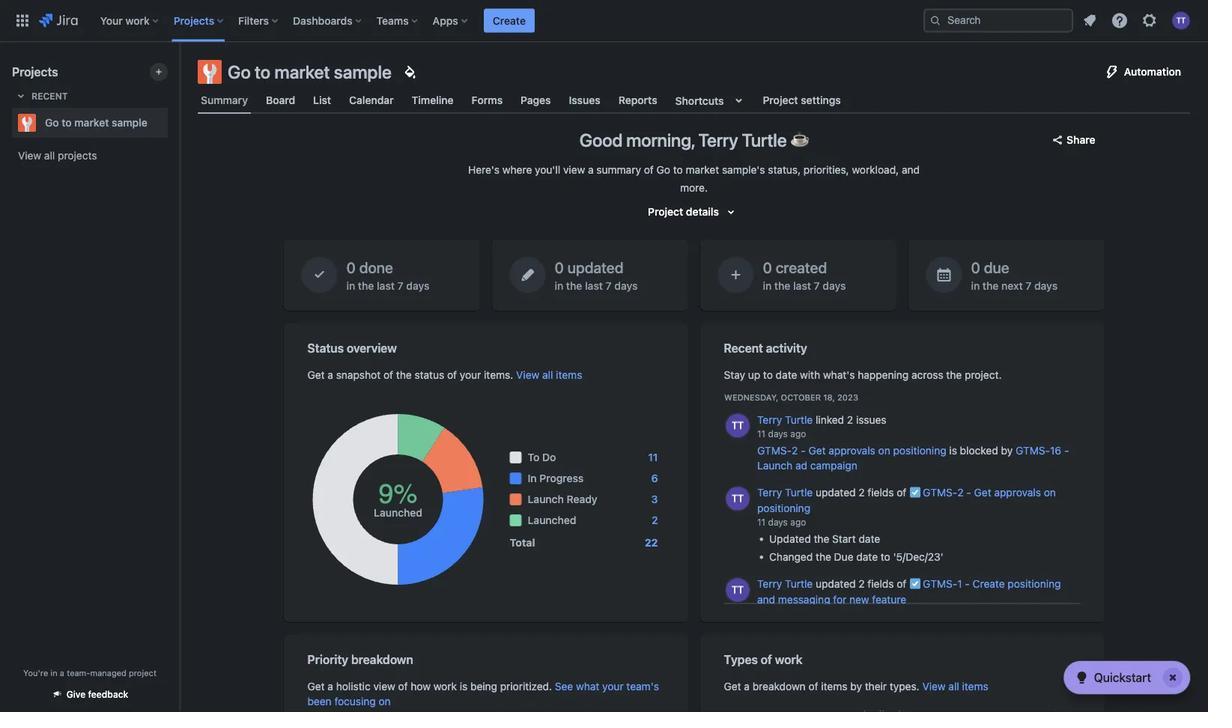 Task type: describe. For each thing, give the bounding box(es) containing it.
team-
[[67, 668, 90, 678]]

see what your team's been focusing on
[[307, 680, 659, 708]]

here's where you'll view a summary of go to market sample's status, priorities, workload, and more.
[[468, 164, 920, 194]]

what's
[[823, 369, 855, 381]]

view for a
[[563, 164, 585, 176]]

your inside "see what your team's been focusing on"
[[602, 680, 624, 693]]

2 vertical spatial updated
[[815, 578, 855, 590]]

to right the up in the bottom right of the page
[[763, 369, 773, 381]]

last for updated
[[585, 279, 603, 292]]

here's
[[468, 164, 500, 176]]

being
[[470, 680, 497, 693]]

2 horizontal spatial view
[[922, 680, 946, 693]]

terry right terry turtle image
[[757, 578, 782, 590]]

of inside the here's where you'll view a summary of go to market sample's status, priorities, workload, and more.
[[644, 164, 654, 176]]

to inside the here's where you'll view a summary of go to market sample's status, priorities, workload, and more.
[[673, 164, 683, 176]]

new
[[849, 593, 869, 606]]

2 down gtms-2 - get approvals on positioning is blocked by
[[858, 486, 864, 499]]

1 horizontal spatial sample
[[334, 61, 392, 82]]

board
[[266, 94, 295, 106]]

on for gtms-2 - get approvals on positioning
[[1043, 486, 1056, 499]]

7 for done
[[397, 279, 403, 292]]

total
[[510, 537, 535, 549]]

you'll
[[535, 164, 560, 176]]

11 for 11 days ago
[[757, 517, 765, 527]]

calendar
[[349, 94, 394, 106]]

items.
[[484, 369, 513, 381]]

2 inside terry turtle linked 2 issues 11 days ago
[[847, 414, 853, 426]]

types of work
[[724, 653, 803, 667]]

recent for recent activity
[[724, 341, 763, 355]]

primary element
[[9, 0, 923, 42]]

wednesday,
[[724, 392, 778, 402]]

notifications image
[[1081, 12, 1099, 30]]

team's
[[626, 680, 659, 693]]

- for gtms-1 - create positioning and messaging for new feature
[[965, 578, 969, 590]]

get for get a holistic view of how work is being prioritized.
[[307, 680, 325, 693]]

to
[[528, 451, 539, 464]]

terry turtle image for linked 2 issues
[[725, 414, 749, 438]]

7 for updated
[[606, 279, 612, 292]]

work inside dropdown button
[[125, 14, 150, 27]]

your work button
[[96, 9, 165, 33]]

approvals for gtms-2 - get approvals on positioning is blocked by
[[828, 444, 875, 457]]

get up campaign
[[808, 444, 825, 457]]

positioning for gtms-2 - get approvals on positioning
[[757, 502, 810, 514]]

terry turtle link for terry turtle updated 2 fields of
[[757, 578, 812, 590]]

2 horizontal spatial work
[[775, 653, 803, 667]]

terry up 11 days ago
[[757, 486, 782, 499]]

search image
[[929, 15, 941, 27]]

status overview
[[307, 341, 397, 355]]

appswitcher icon image
[[13, 12, 31, 30]]

updated the start date changed the due date to '5/dec/23'
[[769, 533, 943, 563]]

1 horizontal spatial market
[[274, 61, 330, 82]]

2 vertical spatial date
[[856, 551, 877, 563]]

help image
[[1111, 12, 1129, 30]]

give feedback
[[66, 689, 128, 700]]

dismiss quickstart image
[[1161, 666, 1185, 690]]

happening
[[858, 369, 909, 381]]

gtms-16 - launch ad campaign link
[[757, 444, 1069, 472]]

create button
[[484, 9, 535, 33]]

1 vertical spatial view
[[516, 369, 539, 381]]

on inside "see what your team's been focusing on"
[[379, 695, 391, 708]]

0 vertical spatial by
[[1001, 444, 1012, 457]]

their
[[865, 680, 887, 693]]

0 done in the last 7 days
[[346, 259, 429, 292]]

view for of
[[373, 680, 395, 693]]

1 horizontal spatial all
[[542, 369, 553, 381]]

1 terry turtle updated 2 fields of from the top
[[757, 486, 909, 499]]

blocked
[[960, 444, 998, 457]]

terry turtle image for updated 2 fields of
[[725, 487, 749, 511]]

tab list containing summary
[[189, 87, 1199, 114]]

terry inside terry turtle linked 2 issues 11 days ago
[[757, 414, 782, 426]]

status,
[[768, 164, 801, 176]]

1 vertical spatial projects
[[12, 65, 58, 79]]

wednesday, october 18, 2023
[[724, 392, 858, 402]]

create inside gtms-1 - create positioning and messaging for new feature
[[972, 578, 1004, 590]]

gtms- down terry turtle linked 2 issues 11 days ago
[[757, 444, 791, 457]]

done
[[359, 259, 393, 276]]

1 gtms-2 - get approvals on positioning link from the top
[[757, 444, 946, 457]]

2 horizontal spatial items
[[962, 680, 988, 693]]

of right types
[[761, 653, 772, 667]]

activity
[[766, 341, 807, 355]]

0 vertical spatial breakdown
[[351, 653, 413, 667]]

morning,
[[626, 129, 695, 150]]

terry turtle link for terry turtle linked 2 issues 11 days ago
[[757, 414, 812, 426]]

days for 0 created
[[823, 279, 846, 292]]

date for start
[[858, 533, 880, 545]]

due
[[834, 551, 853, 563]]

0 due in the next 7 days
[[971, 259, 1058, 292]]

for
[[833, 593, 846, 606]]

list
[[313, 94, 331, 106]]

due
[[984, 259, 1009, 276]]

share button
[[1043, 128, 1104, 152]]

updated inside 0 updated in the last 7 days
[[567, 259, 624, 276]]

turtle left ☕️
[[742, 129, 787, 150]]

11 inside terry turtle linked 2 issues 11 days ago
[[757, 429, 765, 439]]

forms link
[[469, 87, 506, 114]]

2 link
[[652, 513, 658, 528]]

terry turtle linked 2 issues 11 days ago
[[757, 414, 886, 439]]

automation button
[[1094, 60, 1190, 84]]

automation image
[[1103, 63, 1121, 81]]

days for 0 due
[[1034, 279, 1058, 292]]

7 for due
[[1026, 279, 1032, 292]]

18,
[[823, 392, 835, 402]]

in for 0 due
[[971, 279, 980, 292]]

gtms-2 - get approvals on positioning
[[757, 486, 1056, 514]]

6 link
[[651, 471, 658, 486]]

projects button
[[169, 9, 229, 33]]

turtle up messaging
[[785, 578, 812, 590]]

the inside 0 created in the last 7 days
[[774, 279, 790, 292]]

progress
[[539, 472, 584, 485]]

0 for 0 due
[[971, 259, 980, 276]]

'5/dec/23'
[[893, 551, 943, 563]]

gtms- for gtms-2 - get approvals on positioning
[[922, 486, 957, 499]]

calendar link
[[346, 87, 397, 114]]

types
[[724, 653, 758, 667]]

your work
[[100, 14, 150, 27]]

you're
[[23, 668, 48, 678]]

a for get a snapshot of the status of your items. view all items
[[328, 369, 333, 381]]

banner containing your work
[[0, 0, 1208, 42]]

gtms- for gtms-16 - launch ad campaign
[[1015, 444, 1050, 457]]

of down gtms-16 - launch ad campaign 'link'
[[896, 486, 906, 499]]

a left 'team-'
[[60, 668, 64, 678]]

2 terry turtle updated 2 fields of from the top
[[757, 578, 909, 590]]

your
[[100, 14, 123, 27]]

campaign
[[810, 459, 857, 472]]

teams
[[376, 14, 409, 27]]

go to market sample link
[[12, 108, 162, 138]]

pages link
[[518, 87, 554, 114]]

of up feature
[[896, 578, 906, 590]]

share
[[1067, 134, 1095, 146]]

do
[[542, 451, 556, 464]]

in
[[528, 472, 537, 485]]

2 down 3 link
[[652, 514, 658, 527]]

launch ready
[[528, 493, 597, 506]]

in for 0 created
[[763, 279, 772, 292]]

22 link
[[645, 535, 658, 550]]

of left the their
[[808, 680, 818, 693]]

of right status on the bottom left of page
[[447, 369, 457, 381]]

shortcuts button
[[672, 87, 751, 114]]

gtms- for gtms-1 - create positioning and messaging for new feature
[[922, 578, 957, 590]]

in for 0 done
[[346, 279, 355, 292]]

- for gtms-16 - launch ad campaign
[[1064, 444, 1069, 457]]

recent activity
[[724, 341, 807, 355]]

projects inside dropdown button
[[174, 14, 214, 27]]

1 vertical spatial go
[[45, 116, 59, 129]]

is for being
[[460, 680, 468, 693]]

see what your team's been focusing on link
[[307, 680, 659, 708]]

get inside gtms-2 - get approvals on positioning
[[974, 486, 991, 499]]

collapse recent projects image
[[12, 87, 30, 105]]

list link
[[310, 87, 334, 114]]

settings image
[[1141, 12, 1159, 30]]

2 gtms-2 - get approvals on positioning link from the top
[[757, 486, 1056, 514]]

details
[[686, 206, 719, 218]]

apps
[[433, 14, 458, 27]]

0 horizontal spatial market
[[74, 116, 109, 129]]

- for gtms-2 - get approvals on positioning
[[966, 486, 971, 499]]

feedback
[[88, 689, 128, 700]]

0 vertical spatial your
[[460, 369, 481, 381]]

stay up to date with what's happening across the project.
[[724, 369, 1002, 381]]

dashboards button
[[288, 9, 367, 33]]

6
[[651, 472, 658, 485]]

across
[[912, 369, 943, 381]]

more.
[[680, 182, 708, 194]]

7 for created
[[814, 279, 820, 292]]



Task type: locate. For each thing, give the bounding box(es) containing it.
view left projects
[[18, 149, 41, 162]]

project settings link
[[760, 87, 844, 114]]

market up list
[[274, 61, 330, 82]]

0 vertical spatial launch
[[757, 459, 792, 472]]

go to market sample up list
[[228, 61, 392, 82]]

gtms- inside gtms-2 - get approvals on positioning
[[922, 486, 957, 499]]

view all items link right types.
[[922, 680, 988, 693]]

0 vertical spatial on
[[878, 444, 890, 457]]

1 vertical spatial on
[[1043, 486, 1056, 499]]

3 0 from the left
[[763, 259, 772, 276]]

positioning inside gtms-1 - create positioning and messaging for new feature
[[1007, 578, 1061, 590]]

0 horizontal spatial launch
[[528, 493, 564, 506]]

1 horizontal spatial view
[[563, 164, 585, 176]]

1 vertical spatial 11
[[648, 451, 658, 464]]

0 vertical spatial is
[[949, 444, 957, 457]]

sample
[[334, 61, 392, 82], [112, 116, 147, 129]]

linked
[[815, 414, 844, 426]]

days for 0 updated
[[614, 279, 638, 292]]

Search field
[[923, 9, 1073, 33]]

your profile and settings image
[[1172, 12, 1190, 30]]

terry turtle image
[[725, 414, 749, 438], [725, 487, 749, 511]]

in inside 0 created in the last 7 days
[[763, 279, 772, 292]]

7 inside 0 updated in the last 7 days
[[606, 279, 612, 292]]

days inside terry turtle linked 2 issues 11 days ago
[[768, 429, 787, 439]]

banner
[[0, 0, 1208, 42]]

7 inside 0 done in the last 7 days
[[397, 279, 403, 292]]

to up more.
[[673, 164, 683, 176]]

0 horizontal spatial your
[[460, 369, 481, 381]]

get a breakdown of items by their types. view all items
[[724, 680, 988, 693]]

2 0 from the left
[[555, 259, 564, 276]]

approvals up campaign
[[828, 444, 875, 457]]

to up board
[[255, 61, 271, 82]]

go to market sample inside go to market sample link
[[45, 116, 147, 129]]

0 vertical spatial fields
[[867, 486, 894, 499]]

2 up ad at the right of page
[[791, 444, 798, 457]]

1
[[957, 578, 962, 590]]

terry turtle link
[[757, 414, 812, 426], [757, 486, 812, 499], [757, 578, 812, 590]]

a
[[588, 164, 594, 176], [328, 369, 333, 381], [60, 668, 64, 678], [328, 680, 333, 693], [744, 680, 750, 693]]

3 last from the left
[[793, 279, 811, 292]]

get a holistic view of how work is being prioritized.
[[307, 680, 555, 693]]

terry down wednesday,
[[757, 414, 782, 426]]

1 vertical spatial work
[[775, 653, 803, 667]]

is left blocked
[[949, 444, 957, 457]]

1 vertical spatial view
[[373, 680, 395, 693]]

projects up collapse recent projects icon
[[12, 65, 58, 79]]

2 horizontal spatial positioning
[[1007, 578, 1061, 590]]

updated
[[769, 533, 811, 545]]

project for project settings
[[763, 94, 798, 106]]

11 link
[[648, 450, 658, 465]]

0 horizontal spatial sample
[[112, 116, 147, 129]]

positioning up 11 days ago
[[757, 502, 810, 514]]

go inside the here's where you'll view a summary of go to market sample's status, priorities, workload, and more.
[[657, 164, 670, 176]]

project for project details
[[648, 206, 683, 218]]

0 vertical spatial view
[[563, 164, 585, 176]]

priority
[[307, 653, 348, 667]]

gtms- right blocked
[[1015, 444, 1050, 457]]

2 vertical spatial terry turtle link
[[757, 578, 812, 590]]

breakdown down types of work
[[752, 680, 806, 693]]

go up summary
[[228, 61, 251, 82]]

stay
[[724, 369, 745, 381]]

launched
[[528, 514, 576, 527]]

days inside 0 created in the last 7 days
[[823, 279, 846, 292]]

view inside the here's where you'll view a summary of go to market sample's status, priorities, workload, and more.
[[563, 164, 585, 176]]

items
[[556, 369, 582, 381], [821, 680, 847, 693], [962, 680, 988, 693]]

of right snapshot
[[383, 369, 393, 381]]

☕️
[[790, 129, 808, 150]]

0 vertical spatial terry turtle link
[[757, 414, 812, 426]]

0 for 0 created
[[763, 259, 772, 276]]

0 vertical spatial sample
[[334, 61, 392, 82]]

0 vertical spatial market
[[274, 61, 330, 82]]

0 horizontal spatial by
[[850, 680, 862, 693]]

create
[[493, 14, 526, 27], [972, 578, 1004, 590]]

0 inside 0 due in the next 7 days
[[971, 259, 980, 276]]

on down issues at the bottom
[[878, 444, 890, 457]]

approvals for gtms-2 - get approvals on positioning
[[994, 486, 1041, 499]]

1 horizontal spatial projects
[[174, 14, 214, 27]]

approvals down blocked
[[994, 486, 1041, 499]]

been
[[307, 695, 332, 708]]

terry turtle updated 2 fields of down campaign
[[757, 486, 909, 499]]

jira image
[[39, 12, 78, 30], [39, 12, 78, 30]]

0 horizontal spatial recent
[[31, 91, 68, 101]]

date right due
[[856, 551, 877, 563]]

0 vertical spatial create
[[493, 14, 526, 27]]

- for gtms-2 - get approvals on positioning is blocked by
[[800, 444, 805, 457]]

1 ago from the top
[[790, 429, 806, 439]]

2 fields from the top
[[867, 578, 894, 590]]

0 vertical spatial ago
[[790, 429, 806, 439]]

priority breakdown
[[307, 653, 413, 667]]

of right the "summary" on the top
[[644, 164, 654, 176]]

on inside gtms-2 - get approvals on positioning
[[1043, 486, 1056, 499]]

turtle down ad at the right of page
[[785, 486, 812, 499]]

get down blocked
[[974, 486, 991, 499]]

days
[[406, 279, 429, 292], [614, 279, 638, 292], [823, 279, 846, 292], [1034, 279, 1058, 292], [768, 429, 787, 439], [768, 517, 787, 527]]

the inside 0 updated in the last 7 days
[[566, 279, 582, 292]]

view all projects
[[18, 149, 97, 162]]

changed
[[769, 551, 812, 563]]

the inside 0 due in the next 7 days
[[983, 279, 999, 292]]

1 vertical spatial sample
[[112, 116, 147, 129]]

market up view all projects link
[[74, 116, 109, 129]]

project inside dropdown button
[[648, 206, 683, 218]]

all inside view all projects link
[[44, 149, 55, 162]]

turtle down october
[[785, 414, 812, 426]]

project details
[[648, 206, 719, 218]]

0 horizontal spatial view
[[18, 149, 41, 162]]

terry turtle link up messaging
[[757, 578, 812, 590]]

last inside 0 created in the last 7 days
[[793, 279, 811, 292]]

days for 0 done
[[406, 279, 429, 292]]

your right what
[[602, 680, 624, 693]]

a for get a holistic view of how work is being prioritized.
[[328, 680, 333, 693]]

3 7 from the left
[[814, 279, 820, 292]]

by
[[1001, 444, 1012, 457], [850, 680, 862, 693]]

dashboards
[[293, 14, 352, 27]]

focusing
[[334, 695, 376, 708]]

2 vertical spatial positioning
[[1007, 578, 1061, 590]]

days inside 0 done in the last 7 days
[[406, 279, 429, 292]]

1 vertical spatial recent
[[724, 341, 763, 355]]

0 vertical spatial go
[[228, 61, 251, 82]]

2 inside gtms-2 - get approvals on positioning
[[957, 486, 963, 499]]

quickstart
[[1094, 671, 1151, 685]]

days inside 0 due in the next 7 days
[[1034, 279, 1058, 292]]

you're in a team-managed project
[[23, 668, 156, 678]]

positioning
[[893, 444, 946, 457], [757, 502, 810, 514], [1007, 578, 1061, 590]]

get up been
[[307, 680, 325, 693]]

apps button
[[428, 9, 473, 33]]

0 vertical spatial recent
[[31, 91, 68, 101]]

days inside 0 updated in the last 7 days
[[614, 279, 638, 292]]

give feedback button
[[42, 682, 137, 707]]

16
[[1050, 444, 1061, 457]]

work right how
[[433, 680, 457, 693]]

get down types
[[724, 680, 741, 693]]

market inside the here's where you'll view a summary of go to market sample's status, priorities, workload, and more.
[[686, 164, 719, 176]]

your left the items.
[[460, 369, 481, 381]]

1 terry turtle link from the top
[[757, 414, 812, 426]]

in progress
[[528, 472, 584, 485]]

to inside updated the start date changed the due date to '5/dec/23'
[[880, 551, 890, 563]]

sample inside go to market sample link
[[112, 116, 147, 129]]

market
[[274, 61, 330, 82], [74, 116, 109, 129], [686, 164, 719, 176]]

1 horizontal spatial go to market sample
[[228, 61, 392, 82]]

0 horizontal spatial and
[[757, 593, 775, 606]]

1 fields from the top
[[867, 486, 894, 499]]

terry up sample's
[[698, 129, 738, 150]]

pages
[[521, 94, 551, 106]]

a left the "summary" on the top
[[588, 164, 594, 176]]

create inside button
[[493, 14, 526, 27]]

projects
[[58, 149, 97, 162]]

project left settings
[[763, 94, 798, 106]]

2 horizontal spatial all
[[948, 680, 959, 693]]

11 days ago
[[757, 517, 806, 527]]

terry turtle image
[[725, 578, 749, 602]]

a inside the here's where you'll view a summary of go to market sample's status, priorities, workload, and more.
[[588, 164, 594, 176]]

7
[[397, 279, 403, 292], [606, 279, 612, 292], [814, 279, 820, 292], [1026, 279, 1032, 292]]

up
[[748, 369, 760, 381]]

0 vertical spatial work
[[125, 14, 150, 27]]

and inside the here's where you'll view a summary of go to market sample's status, priorities, workload, and more.
[[902, 164, 920, 176]]

in
[[346, 279, 355, 292], [555, 279, 563, 292], [763, 279, 772, 292], [971, 279, 980, 292], [50, 668, 57, 678]]

0 vertical spatial go to market sample
[[228, 61, 392, 82]]

last for created
[[793, 279, 811, 292]]

approvals inside gtms-2 - get approvals on positioning
[[994, 486, 1041, 499]]

0 inside 0 updated in the last 7 days
[[555, 259, 564, 276]]

terry turtle updated 2 fields of
[[757, 486, 909, 499], [757, 578, 909, 590]]

all
[[44, 149, 55, 162], [542, 369, 553, 381], [948, 680, 959, 693]]

is for blocked
[[949, 444, 957, 457]]

0 horizontal spatial create
[[493, 14, 526, 27]]

- up ad at the right of page
[[800, 444, 805, 457]]

4 0 from the left
[[971, 259, 980, 276]]

and inside gtms-1 - create positioning and messaging for new feature
[[757, 593, 775, 606]]

1 vertical spatial terry turtle link
[[757, 486, 812, 499]]

get down status
[[307, 369, 325, 381]]

gtms-
[[757, 444, 791, 457], [1015, 444, 1050, 457], [922, 486, 957, 499], [922, 578, 957, 590]]

1 vertical spatial gtms-2 - get approvals on positioning link
[[757, 486, 1056, 514]]

2 vertical spatial on
[[379, 695, 391, 708]]

- right "16"
[[1064, 444, 1069, 457]]

ago up ad at the right of page
[[790, 429, 806, 439]]

1 vertical spatial launch
[[528, 493, 564, 506]]

3
[[651, 493, 658, 506]]

launch left ad at the right of page
[[757, 459, 792, 472]]

on down "16"
[[1043, 486, 1056, 499]]

0 inside 0 created in the last 7 days
[[763, 259, 772, 276]]

2 right the linked
[[847, 414, 853, 426]]

go to market sample
[[228, 61, 392, 82], [45, 116, 147, 129]]

check image
[[1073, 669, 1091, 687]]

1 horizontal spatial approvals
[[994, 486, 1041, 499]]

1 vertical spatial approvals
[[994, 486, 1041, 499]]

1 terry turtle image from the top
[[725, 414, 749, 438]]

gtms- down '5/dec/23'
[[922, 578, 957, 590]]

0 vertical spatial positioning
[[893, 444, 946, 457]]

recent
[[31, 91, 68, 101], [724, 341, 763, 355]]

turtle inside terry turtle linked 2 issues 11 days ago
[[785, 414, 812, 426]]

0 horizontal spatial all
[[44, 149, 55, 162]]

is left being
[[460, 680, 468, 693]]

3 terry turtle link from the top
[[757, 578, 812, 590]]

0 vertical spatial approvals
[[828, 444, 875, 457]]

view right types.
[[922, 680, 946, 693]]

date up "wednesday, october 18, 2023"
[[776, 369, 797, 381]]

ready
[[567, 493, 597, 506]]

a down status
[[328, 369, 333, 381]]

gtms- inside gtms-1 - create positioning and messaging for new feature
[[922, 578, 957, 590]]

in inside 0 done in the last 7 days
[[346, 279, 355, 292]]

in inside 0 updated in the last 7 days
[[555, 279, 563, 292]]

breakdown up the holistic
[[351, 653, 413, 667]]

gtms- down 'gtms-16 - launch ad campaign'
[[922, 486, 957, 499]]

0 horizontal spatial projects
[[12, 65, 58, 79]]

positioning up gtms-2 - get approvals on positioning
[[893, 444, 946, 457]]

how
[[411, 680, 431, 693]]

a for get a breakdown of items by their types. view all items
[[744, 680, 750, 693]]

2 horizontal spatial on
[[1043, 486, 1056, 499]]

feature
[[872, 593, 906, 606]]

1 vertical spatial project
[[648, 206, 683, 218]]

fields down gtms-2 - get approvals on positioning is blocked by
[[867, 486, 894, 499]]

workload,
[[852, 164, 899, 176]]

1 horizontal spatial create
[[972, 578, 1004, 590]]

0 vertical spatial view all items link
[[516, 369, 582, 381]]

to do
[[528, 451, 556, 464]]

gtms- inside 'gtms-16 - launch ad campaign'
[[1015, 444, 1050, 457]]

forms
[[472, 94, 503, 106]]

settings
[[801, 94, 841, 106]]

0 vertical spatial view
[[18, 149, 41, 162]]

1 horizontal spatial last
[[585, 279, 603, 292]]

launch up launched
[[528, 493, 564, 506]]

view right you'll
[[563, 164, 585, 176]]

approvals
[[828, 444, 875, 457], [994, 486, 1041, 499]]

items right the items.
[[556, 369, 582, 381]]

1 vertical spatial breakdown
[[752, 680, 806, 693]]

2 vertical spatial view
[[922, 680, 946, 693]]

gtms-2 - get approvals on positioning is blocked by
[[757, 444, 1012, 457]]

1 last from the left
[[377, 279, 395, 292]]

terry turtle link down "wednesday, october 18, 2023"
[[757, 414, 812, 426]]

view all items link for status overview
[[516, 369, 582, 381]]

go to market sample up view all projects link
[[45, 116, 147, 129]]

1 vertical spatial and
[[757, 593, 775, 606]]

all left projects
[[44, 149, 55, 162]]

what
[[576, 680, 599, 693]]

22
[[645, 537, 658, 549]]

reports link
[[615, 87, 660, 114]]

1 vertical spatial updated
[[815, 486, 855, 499]]

of left how
[[398, 680, 408, 693]]

1 horizontal spatial view
[[516, 369, 539, 381]]

0 horizontal spatial last
[[377, 279, 395, 292]]

0 vertical spatial all
[[44, 149, 55, 162]]

board link
[[263, 87, 298, 114]]

project
[[129, 668, 156, 678]]

1 horizontal spatial your
[[602, 680, 624, 693]]

1 vertical spatial market
[[74, 116, 109, 129]]

- inside gtms-1 - create positioning and messaging for new feature
[[965, 578, 969, 590]]

project left details
[[648, 206, 683, 218]]

2 terry turtle link from the top
[[757, 486, 812, 499]]

create right 1
[[972, 578, 1004, 590]]

2 up new
[[858, 578, 864, 590]]

view all items link for types of work
[[922, 680, 988, 693]]

to left '5/dec/23'
[[880, 551, 890, 563]]

to
[[255, 61, 271, 82], [62, 116, 72, 129], [673, 164, 683, 176], [763, 369, 773, 381], [880, 551, 890, 563]]

launch inside 'gtms-16 - launch ad campaign'
[[757, 459, 792, 472]]

get for get a snapshot of the status of your items. view all items
[[307, 369, 325, 381]]

ago inside terry turtle linked 2 issues 11 days ago
[[790, 429, 806, 439]]

created
[[776, 259, 827, 276]]

last inside 0 updated in the last 7 days
[[585, 279, 603, 292]]

summary
[[596, 164, 641, 176]]

2 down blocked
[[957, 486, 963, 499]]

1 horizontal spatial on
[[878, 444, 890, 457]]

0 vertical spatial terry turtle image
[[725, 414, 749, 438]]

sample left add to starred icon
[[112, 116, 147, 129]]

gtms-16 - launch ad campaign
[[757, 444, 1069, 472]]

get
[[307, 369, 325, 381], [808, 444, 825, 457], [974, 486, 991, 499], [307, 680, 325, 693], [724, 680, 741, 693]]

market up more.
[[686, 164, 719, 176]]

1 horizontal spatial by
[[1001, 444, 1012, 457]]

start
[[832, 533, 855, 545]]

2
[[847, 414, 853, 426], [791, 444, 798, 457], [858, 486, 864, 499], [957, 486, 963, 499], [652, 514, 658, 527], [858, 578, 864, 590]]

gtms-1 - create positioning and messaging for new feature
[[757, 578, 1061, 606]]

2 ago from the top
[[790, 517, 806, 527]]

0 horizontal spatial view all items link
[[516, 369, 582, 381]]

1 horizontal spatial positioning
[[893, 444, 946, 457]]

1 vertical spatial date
[[858, 533, 880, 545]]

2 vertical spatial market
[[686, 164, 719, 176]]

0 horizontal spatial project
[[648, 206, 683, 218]]

1 horizontal spatial items
[[821, 680, 847, 693]]

0 vertical spatial gtms-2 - get approvals on positioning link
[[757, 444, 946, 457]]

fields up feature
[[867, 578, 894, 590]]

add to starred image
[[163, 114, 181, 132]]

11 for 11
[[648, 451, 658, 464]]

1 horizontal spatial breakdown
[[752, 680, 806, 693]]

last
[[377, 279, 395, 292], [585, 279, 603, 292], [793, 279, 811, 292]]

0 horizontal spatial view
[[373, 680, 395, 693]]

11
[[757, 429, 765, 439], [648, 451, 658, 464], [757, 517, 765, 527]]

updated
[[567, 259, 624, 276], [815, 486, 855, 499], [815, 578, 855, 590]]

view
[[563, 164, 585, 176], [373, 680, 395, 693]]

to up view all projects
[[62, 116, 72, 129]]

1 7 from the left
[[397, 279, 403, 292]]

tab list
[[189, 87, 1199, 114]]

1 horizontal spatial and
[[902, 164, 920, 176]]

issues
[[856, 414, 886, 426]]

set background color image
[[401, 63, 419, 81]]

gtms-2 - get approvals on positioning link up campaign
[[757, 444, 946, 457]]

0 horizontal spatial on
[[379, 695, 391, 708]]

create right apps popup button
[[493, 14, 526, 27]]

sidebar navigation image
[[163, 60, 196, 90]]

work right types
[[775, 653, 803, 667]]

on right focusing
[[379, 695, 391, 708]]

view right the holistic
[[373, 680, 395, 693]]

date right start
[[858, 533, 880, 545]]

2 vertical spatial all
[[948, 680, 959, 693]]

get for get a breakdown of items by their types. view all items
[[724, 680, 741, 693]]

a up been
[[328, 680, 333, 693]]

1 vertical spatial create
[[972, 578, 1004, 590]]

recent for recent
[[31, 91, 68, 101]]

on for gtms-2 - get approvals on positioning is blocked by
[[878, 444, 890, 457]]

view right the items.
[[516, 369, 539, 381]]

by left the their
[[850, 680, 862, 693]]

in inside 0 due in the next 7 days
[[971, 279, 980, 292]]

status
[[307, 341, 344, 355]]

ago up "updated"
[[790, 517, 806, 527]]

- inside 'gtms-16 - launch ad campaign'
[[1064, 444, 1069, 457]]

- right 1
[[965, 578, 969, 590]]

1 horizontal spatial launch
[[757, 459, 792, 472]]

and
[[902, 164, 920, 176], [757, 593, 775, 606]]

2 7 from the left
[[606, 279, 612, 292]]

all right types.
[[948, 680, 959, 693]]

positioning for gtms-2 - get approvals on positioning is blocked by
[[893, 444, 946, 457]]

your
[[460, 369, 481, 381], [602, 680, 624, 693]]

projects up the sidebar navigation image
[[174, 14, 214, 27]]

2 vertical spatial 11
[[757, 517, 765, 527]]

items right types.
[[962, 680, 988, 693]]

date for to
[[776, 369, 797, 381]]

- down blocked
[[966, 486, 971, 499]]

2 terry turtle image from the top
[[725, 487, 749, 511]]

filters
[[238, 14, 269, 27]]

0 vertical spatial date
[[776, 369, 797, 381]]

create project image
[[153, 66, 165, 78]]

last for done
[[377, 279, 395, 292]]

in for 0 updated
[[555, 279, 563, 292]]

7 inside 0 created in the last 7 days
[[814, 279, 820, 292]]

1 vertical spatial terry turtle image
[[725, 487, 749, 511]]

1 vertical spatial is
[[460, 680, 468, 693]]

0 horizontal spatial items
[[556, 369, 582, 381]]

sample up calendar
[[334, 61, 392, 82]]

4 7 from the left
[[1026, 279, 1032, 292]]

- inside gtms-2 - get approvals on positioning
[[966, 486, 971, 499]]

work right the your
[[125, 14, 150, 27]]

0 inside 0 done in the last 7 days
[[346, 259, 356, 276]]

0 horizontal spatial breakdown
[[351, 653, 413, 667]]

good
[[579, 129, 622, 150]]

project details button
[[639, 200, 749, 224]]

0 for 0 updated
[[555, 259, 564, 276]]

1 0 from the left
[[346, 259, 356, 276]]

1 horizontal spatial go
[[228, 61, 251, 82]]

go down morning,
[[657, 164, 670, 176]]

1 vertical spatial terry turtle updated 2 fields of
[[757, 578, 909, 590]]

positioning inside gtms-2 - get approvals on positioning
[[757, 502, 810, 514]]

2 vertical spatial work
[[433, 680, 457, 693]]

summary
[[201, 94, 248, 106]]

0 vertical spatial updated
[[567, 259, 624, 276]]

7 inside 0 due in the next 7 days
[[1026, 279, 1032, 292]]

2 horizontal spatial last
[[793, 279, 811, 292]]

0 horizontal spatial is
[[460, 680, 468, 693]]

last inside 0 done in the last 7 days
[[377, 279, 395, 292]]

positioning right 1
[[1007, 578, 1061, 590]]

1 vertical spatial go to market sample
[[45, 116, 147, 129]]

snapshot
[[336, 369, 381, 381]]

items left the their
[[821, 680, 847, 693]]

the inside 0 done in the last 7 days
[[358, 279, 374, 292]]

recent up 'stay'
[[724, 341, 763, 355]]

2 last from the left
[[585, 279, 603, 292]]

0 for 0 done
[[346, 259, 356, 276]]



Task type: vqa. For each thing, say whether or not it's contained in the screenshot.
right all
yes



